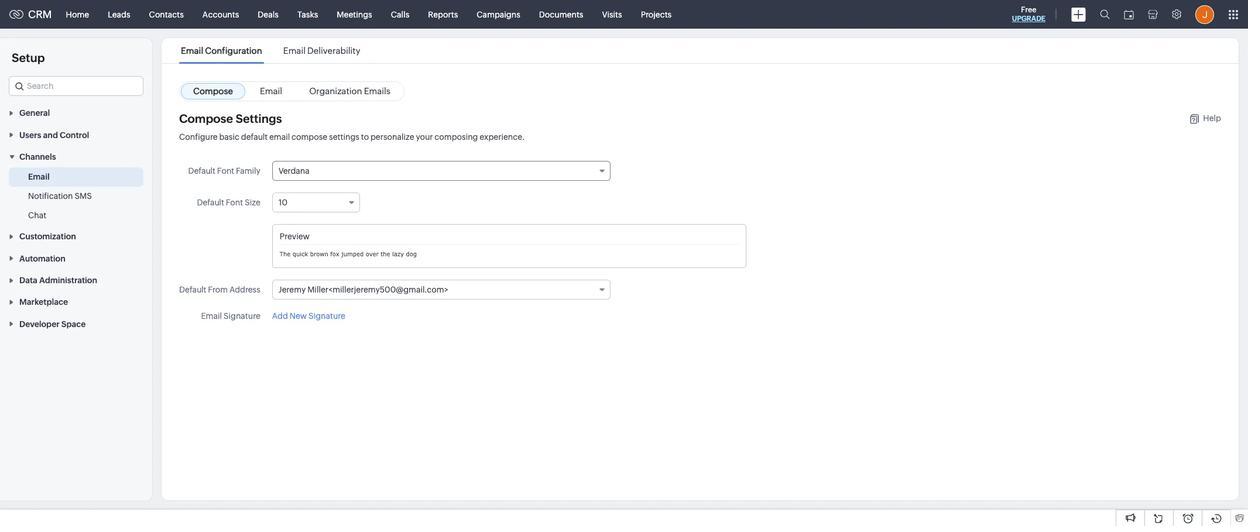 Task type: locate. For each thing, give the bounding box(es) containing it.
default for default from address
[[179, 285, 206, 295]]

font left size
[[226, 198, 243, 207]]

font left family
[[217, 166, 234, 176]]

automation button
[[0, 247, 152, 269]]

documents
[[539, 10, 584, 19]]

email left configuration
[[181, 46, 203, 56]]

lazy
[[392, 251, 404, 258]]

email link down the channels
[[28, 171, 50, 183]]

0 vertical spatial font
[[217, 166, 234, 176]]

default font family
[[188, 166, 261, 176]]

compose up configure
[[179, 112, 233, 125]]

font for family
[[217, 166, 234, 176]]

setup
[[12, 51, 45, 64]]

sms
[[75, 192, 92, 201]]

email configuration link
[[179, 46, 264, 56]]

marketplace
[[19, 298, 68, 307]]

home link
[[57, 0, 98, 28]]

2 vertical spatial default
[[179, 285, 206, 295]]

quick
[[293, 251, 308, 258]]

create menu element
[[1065, 0, 1094, 28]]

brown
[[310, 251, 329, 258]]

calendar image
[[1125, 10, 1135, 19]]

10
[[279, 198, 288, 207]]

tasks link
[[288, 0, 328, 28]]

emails
[[364, 86, 391, 96]]

chat
[[28, 211, 46, 220]]

users and control
[[19, 130, 89, 140]]

email down the channels
[[28, 172, 50, 182]]

projects link
[[632, 0, 681, 28]]

None field
[[9, 76, 144, 96]]

chat link
[[28, 210, 46, 221]]

to
[[361, 132, 369, 142]]

developer
[[19, 320, 60, 329]]

notification
[[28, 192, 73, 201]]

and
[[43, 130, 58, 140]]

Verdana field
[[272, 161, 611, 181]]

basic
[[219, 132, 240, 142]]

tasks
[[298, 10, 318, 19]]

general
[[19, 109, 50, 118]]

configure
[[179, 132, 218, 142]]

email
[[181, 46, 203, 56], [283, 46, 306, 56], [260, 86, 282, 96], [28, 172, 50, 182], [201, 312, 222, 321]]

compose
[[193, 86, 233, 96], [179, 112, 233, 125]]

accounts link
[[193, 0, 249, 28]]

family
[[236, 166, 261, 176]]

0 vertical spatial default
[[188, 166, 215, 176]]

default for default font family
[[188, 166, 215, 176]]

email for email signature
[[201, 312, 222, 321]]

projects
[[641, 10, 672, 19]]

default from address
[[179, 285, 261, 295]]

0 vertical spatial compose
[[193, 86, 233, 96]]

signature
[[224, 312, 261, 321], [309, 312, 346, 321]]

0 horizontal spatial email link
[[28, 171, 50, 183]]

1 horizontal spatial signature
[[309, 312, 346, 321]]

your
[[416, 132, 433, 142]]

email down tasks link
[[283, 46, 306, 56]]

calls
[[391, 10, 410, 19]]

calls link
[[382, 0, 419, 28]]

default down configure
[[188, 166, 215, 176]]

deliverability
[[308, 46, 361, 56]]

2 signature from the left
[[309, 312, 346, 321]]

email signature
[[201, 312, 261, 321]]

visits
[[602, 10, 622, 19]]

dog
[[406, 251, 417, 258]]

default left from
[[179, 285, 206, 295]]

1 vertical spatial default
[[197, 198, 224, 207]]

space
[[61, 320, 86, 329]]

compose up compose settings
[[193, 86, 233, 96]]

leads link
[[98, 0, 140, 28]]

email link up settings
[[248, 83, 295, 100]]

email down from
[[201, 312, 222, 321]]

users and control button
[[0, 124, 152, 146]]

developer space
[[19, 320, 86, 329]]

1 signature from the left
[[224, 312, 261, 321]]

visits link
[[593, 0, 632, 28]]

help
[[1204, 113, 1222, 123]]

control
[[60, 130, 89, 140]]

0 horizontal spatial signature
[[224, 312, 261, 321]]

default for default font size
[[197, 198, 224, 207]]

search image
[[1101, 9, 1111, 19]]

1 vertical spatial email link
[[28, 171, 50, 183]]

compose settings
[[179, 112, 282, 125]]

add new signature
[[272, 312, 346, 321]]

search element
[[1094, 0, 1118, 29]]

email configuration
[[181, 46, 262, 56]]

email link
[[248, 83, 295, 100], [28, 171, 50, 183]]

signature down address
[[224, 312, 261, 321]]

email up settings
[[260, 86, 282, 96]]

default
[[188, 166, 215, 176], [197, 198, 224, 207], [179, 285, 206, 295]]

the
[[381, 251, 390, 258]]

font
[[217, 166, 234, 176], [226, 198, 243, 207]]

1 vertical spatial font
[[226, 198, 243, 207]]

default down default font family
[[197, 198, 224, 207]]

general button
[[0, 102, 152, 124]]

email deliverability
[[283, 46, 361, 56]]

signature right new
[[309, 312, 346, 321]]

1 horizontal spatial email link
[[248, 83, 295, 100]]

documents link
[[530, 0, 593, 28]]

users
[[19, 130, 41, 140]]

crm
[[28, 8, 52, 21]]

jeremy
[[279, 285, 306, 295]]

email link inside channels 'region'
[[28, 171, 50, 183]]

experience.
[[480, 132, 525, 142]]

channels region
[[0, 168, 152, 226]]

1 vertical spatial compose
[[179, 112, 233, 125]]

list
[[170, 38, 371, 63]]

campaigns link
[[468, 0, 530, 28]]



Task type: describe. For each thing, give the bounding box(es) containing it.
font for size
[[226, 198, 243, 207]]

profile image
[[1196, 5, 1215, 24]]

compose for compose settings
[[179, 112, 233, 125]]

accounts
[[203, 10, 239, 19]]

0 vertical spatial email link
[[248, 83, 295, 100]]

organization emails
[[309, 86, 391, 96]]

channels button
[[0, 146, 152, 168]]

compose link
[[181, 83, 245, 100]]

notification sms link
[[28, 190, 92, 202]]

configuration
[[205, 46, 262, 56]]

preview
[[280, 232, 310, 241]]

default
[[241, 132, 268, 142]]

default font size
[[197, 198, 261, 207]]

deals
[[258, 10, 279, 19]]

free upgrade
[[1013, 5, 1046, 23]]

the quick brown fox jumped over the lazy dog
[[280, 251, 417, 258]]

deals link
[[249, 0, 288, 28]]

fox
[[331, 251, 340, 258]]

contacts link
[[140, 0, 193, 28]]

profile element
[[1189, 0, 1222, 28]]

crm link
[[9, 8, 52, 21]]

jeremy miller<millerjeremy500@gmail.com>
[[279, 285, 449, 295]]

verdana
[[279, 166, 310, 176]]

new
[[290, 312, 307, 321]]

miller<millerjeremy500@gmail.com>
[[308, 285, 449, 295]]

size
[[245, 198, 261, 207]]

campaigns
[[477, 10, 521, 19]]

list containing email configuration
[[170, 38, 371, 63]]

10 field
[[272, 193, 360, 213]]

organization emails link
[[297, 83, 403, 100]]

reports
[[428, 10, 458, 19]]

email inside channels 'region'
[[28, 172, 50, 182]]

add
[[272, 312, 288, 321]]

email deliverability link
[[282, 46, 362, 56]]

contacts
[[149, 10, 184, 19]]

settings
[[329, 132, 360, 142]]

compose
[[292, 132, 328, 142]]

leads
[[108, 10, 130, 19]]

configure basic default email compose settings to personalize your composing experience.
[[179, 132, 525, 142]]

upgrade
[[1013, 15, 1046, 23]]

Search text field
[[9, 77, 143, 95]]

create menu image
[[1072, 7, 1087, 21]]

meetings link
[[328, 0, 382, 28]]

meetings
[[337, 10, 372, 19]]

jumped
[[342, 251, 364, 258]]

notification sms
[[28, 192, 92, 201]]

the
[[280, 251, 291, 258]]

compose for compose
[[193, 86, 233, 96]]

data
[[19, 276, 37, 285]]

organization
[[309, 86, 362, 96]]

data administration button
[[0, 269, 152, 291]]

reports link
[[419, 0, 468, 28]]

administration
[[39, 276, 97, 285]]

Jeremy Miller<millerjeremy500@gmail.com> field
[[272, 280, 611, 300]]

customization
[[19, 232, 76, 242]]

free
[[1022, 5, 1037, 14]]

email for email deliverability
[[283, 46, 306, 56]]

customization button
[[0, 226, 152, 247]]

channels
[[19, 152, 56, 162]]

personalize
[[371, 132, 414, 142]]

composing
[[435, 132, 478, 142]]

data administration
[[19, 276, 97, 285]]

automation
[[19, 254, 65, 263]]

settings
[[236, 112, 282, 125]]

home
[[66, 10, 89, 19]]

marketplace button
[[0, 291, 152, 313]]

email for email configuration
[[181, 46, 203, 56]]

address
[[230, 285, 261, 295]]

email
[[269, 132, 290, 142]]

developer space button
[[0, 313, 152, 335]]



Task type: vqa. For each thing, say whether or not it's contained in the screenshot.
"Search Template" text box
no



